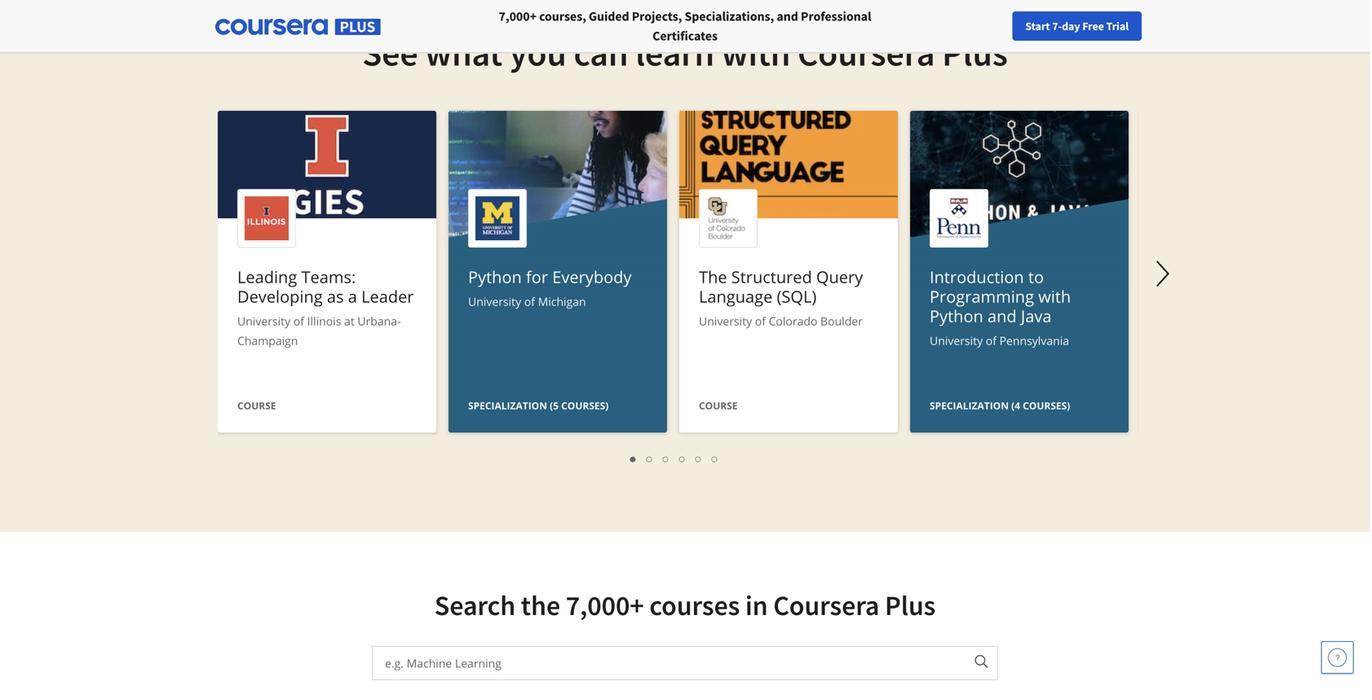 Task type: locate. For each thing, give the bounding box(es) containing it.
course for leading teams: developing as a leader
[[237, 399, 276, 413]]

career
[[1093, 19, 1125, 33]]

java
[[1021, 305, 1052, 328]]

0 vertical spatial coursera
[[798, 30, 935, 75]]

course up 6 on the bottom of page
[[699, 399, 738, 413]]

0 horizontal spatial with
[[722, 30, 791, 75]]

pennsylvania
[[1000, 333, 1069, 349]]

with up pennsylvania
[[1039, 285, 1071, 308]]

7,000+ right the the
[[566, 589, 644, 624]]

5 button
[[691, 449, 707, 468]]

programming
[[930, 285, 1034, 308]]

of left colorado
[[755, 314, 766, 329]]

specializations,
[[685, 8, 774, 24]]

university up champaign
[[237, 314, 290, 329]]

and left java
[[988, 305, 1017, 328]]

7,000+
[[499, 8, 537, 24], [566, 589, 644, 624]]

the structured query language (sql). university of colorado boulder. course element
[[679, 111, 898, 437]]

champaign
[[237, 333, 298, 349]]

developing
[[237, 285, 323, 308]]

of inside introduction to programming with python and java university of pennsylvania
[[986, 333, 997, 349]]

university left michigan
[[468, 294, 521, 310]]

0 horizontal spatial specialization
[[468, 399, 547, 413]]

coursera right in
[[774, 589, 880, 624]]

0 horizontal spatial python
[[468, 266, 522, 288]]

python
[[468, 266, 522, 288], [930, 305, 984, 328]]

1 vertical spatial plus
[[885, 589, 936, 624]]

to
[[1029, 266, 1044, 288]]

1 vertical spatial python
[[930, 305, 984, 328]]

a
[[348, 285, 357, 308]]

1 horizontal spatial specialization
[[930, 399, 1009, 413]]

find
[[1023, 19, 1044, 33]]

0 horizontal spatial course
[[237, 399, 276, 413]]

the
[[699, 266, 727, 288]]

2 course from the left
[[699, 399, 738, 413]]

1 horizontal spatial course
[[699, 399, 738, 413]]

university inside leading teams: developing as a leader university of illinois at urbana- champaign
[[237, 314, 290, 329]]

course
[[237, 399, 276, 413], [699, 399, 738, 413]]

the
[[521, 589, 560, 624]]

1 vertical spatial and
[[988, 305, 1017, 328]]

1 horizontal spatial courses)
[[1023, 399, 1070, 413]]

0 vertical spatial python
[[468, 266, 522, 288]]

courses) for michigan
[[561, 399, 609, 413]]

structured
[[731, 266, 812, 288]]

and inside 7,000+ courses, guided projects, specializations, and professional certificates
[[777, 8, 798, 24]]

the structured query language (sql) university of colorado boulder
[[699, 266, 863, 329]]

1 vertical spatial 7,000+
[[566, 589, 644, 624]]

python left for
[[468, 266, 522, 288]]

university
[[468, 294, 521, 310], [237, 314, 290, 329], [699, 314, 752, 329], [930, 333, 983, 349]]

0 horizontal spatial 7,000+
[[499, 8, 537, 24]]

specialization (5 courses)
[[468, 399, 609, 413]]

python inside introduction to programming with python and java university of pennsylvania
[[930, 305, 984, 328]]

course down champaign
[[237, 399, 276, 413]]

python for everybody. university of michigan. specialization (5 courses) element
[[449, 111, 667, 560]]

course for the structured query language (sql)
[[699, 399, 738, 413]]

2 button
[[642, 449, 658, 468]]

coursera
[[798, 30, 935, 75], [774, 589, 880, 624]]

0 horizontal spatial courses)
[[561, 399, 609, 413]]

university inside introduction to programming with python and java university of pennsylvania
[[930, 333, 983, 349]]

of left 'illinois'
[[293, 314, 304, 329]]

and
[[777, 8, 798, 24], [988, 305, 1017, 328]]

1 courses) from the left
[[561, 399, 609, 413]]

and left professional
[[777, 8, 798, 24]]

courses,
[[539, 8, 586, 24]]

specialization left (5
[[468, 399, 547, 413]]

(sql)
[[777, 285, 817, 308]]

of inside leading teams: developing as a leader university of illinois at urbana- champaign
[[293, 314, 304, 329]]

plus
[[942, 30, 1008, 75], [885, 589, 936, 624]]

specialization
[[468, 399, 547, 413], [930, 399, 1009, 413]]

university inside the structured query language (sql) university of colorado boulder
[[699, 314, 752, 329]]

with
[[722, 30, 791, 75], [1039, 285, 1071, 308]]

university down 'language'
[[699, 314, 752, 329]]

at
[[344, 314, 355, 329]]

in
[[745, 589, 768, 624]]

1 button
[[626, 449, 642, 468]]

0 vertical spatial and
[[777, 8, 798, 24]]

1 vertical spatial with
[[1039, 285, 1071, 308]]

1 vertical spatial coursera
[[774, 589, 880, 624]]

specialization left "(4"
[[930, 399, 1009, 413]]

1 horizontal spatial 7,000+
[[566, 589, 644, 624]]

university down programming
[[930, 333, 983, 349]]

5
[[696, 451, 702, 467]]

2 courses) from the left
[[1023, 399, 1070, 413]]

courses
[[650, 589, 740, 624]]

1 course from the left
[[237, 399, 276, 413]]

4
[[679, 451, 686, 467]]

1 horizontal spatial plus
[[942, 30, 1008, 75]]

introduction
[[930, 266, 1024, 288]]

4 button
[[675, 449, 691, 468]]

search
[[435, 589, 516, 624]]

courses)
[[561, 399, 609, 413], [1023, 399, 1070, 413]]

start
[[1026, 19, 1050, 33]]

everybody
[[552, 266, 632, 288]]

1 horizontal spatial and
[[988, 305, 1017, 328]]

0 horizontal spatial plus
[[885, 589, 936, 624]]

7-
[[1052, 19, 1062, 33]]

next slide image
[[1144, 255, 1183, 294]]

3 button
[[658, 449, 675, 468]]

0 vertical spatial 7,000+
[[499, 8, 537, 24]]

leading
[[237, 266, 297, 288]]

and for specializations,
[[777, 8, 798, 24]]

and for python
[[988, 305, 1017, 328]]

1 specialization from the left
[[468, 399, 547, 413]]

specialization (4 courses)
[[930, 399, 1070, 413]]

1 horizontal spatial with
[[1039, 285, 1071, 308]]

of left pennsylvania
[[986, 333, 997, 349]]

leading teams: developing as a leader. university of illinois at urbana-champaign. course element
[[218, 111, 436, 437]]

0 horizontal spatial and
[[777, 8, 798, 24]]

find your new career
[[1023, 19, 1125, 33]]

python down introduction
[[930, 305, 984, 328]]

list
[[226, 449, 1123, 468]]

of
[[524, 294, 535, 310], [293, 314, 304, 329], [755, 314, 766, 329], [986, 333, 997, 349]]

day
[[1062, 19, 1080, 33]]

2 specialization from the left
[[930, 399, 1009, 413]]

and inside introduction to programming with python and java university of pennsylvania
[[988, 305, 1017, 328]]

Search the 7,000+ courses in Coursera Plus text field
[[373, 648, 964, 680]]

with down specializations, at top
[[722, 30, 791, 75]]

search the 7,000+ courses in coursera plus
[[435, 589, 936, 624]]

courses) right "(4"
[[1023, 399, 1070, 413]]

coursera down professional
[[798, 30, 935, 75]]

colorado
[[769, 314, 818, 329]]

of down for
[[524, 294, 535, 310]]

1 horizontal spatial python
[[930, 305, 984, 328]]

introduction to programming with python and java university of pennsylvania
[[930, 266, 1071, 349]]

7,000+ up you
[[499, 8, 537, 24]]

None search field
[[224, 10, 616, 43]]

of inside python for everybody university of michigan
[[524, 294, 535, 310]]

list containing 1
[[226, 449, 1123, 468]]

courses) right (5
[[561, 399, 609, 413]]



Task type: vqa. For each thing, say whether or not it's contained in the screenshot.
"Guided Project" associated with Selenium WebDriver for Beginners: Intro to Python Automation
no



Task type: describe. For each thing, give the bounding box(es) containing it.
illinois
[[307, 314, 341, 329]]

specialization for python
[[930, 399, 1009, 413]]

certificates
[[653, 28, 718, 44]]

find your new career link
[[1014, 16, 1133, 37]]

michigan
[[538, 294, 586, 310]]

urbana-
[[358, 314, 401, 329]]

leading teams: developing as a leader university of illinois at urbana- champaign
[[237, 266, 414, 349]]

of inside the structured query language (sql) university of colorado boulder
[[755, 314, 766, 329]]

7,000+ courses, guided projects, specializations, and professional certificates
[[499, 8, 872, 44]]

specialization for of
[[468, 399, 547, 413]]

python inside python for everybody university of michigan
[[468, 266, 522, 288]]

(4
[[1012, 399, 1020, 413]]

with inside introduction to programming with python and java university of pennsylvania
[[1039, 285, 1071, 308]]

2
[[647, 451, 653, 467]]

as
[[327, 285, 344, 308]]

1
[[631, 451, 637, 467]]

coursera plus image
[[215, 19, 381, 35]]

can
[[574, 30, 628, 75]]

start 7-day free trial button
[[1013, 11, 1142, 41]]

guided
[[589, 8, 629, 24]]

python for everybody university of michigan
[[468, 266, 632, 310]]

see
[[362, 30, 418, 75]]

start 7-day free trial
[[1026, 19, 1129, 33]]

introduction to programming with python and java. university of pennsylvania. specialization (4 courses) element
[[910, 111, 1129, 560]]

your
[[1046, 19, 1068, 33]]

3
[[663, 451, 670, 467]]

query
[[816, 266, 863, 288]]

7,000+ inside 7,000+ courses, guided projects, specializations, and professional certificates
[[499, 8, 537, 24]]

boulder
[[821, 314, 863, 329]]

(5
[[550, 399, 559, 413]]

0 vertical spatial plus
[[942, 30, 1008, 75]]

projects,
[[632, 8, 682, 24]]

0 vertical spatial with
[[722, 30, 791, 75]]

new
[[1070, 19, 1091, 33]]

courses) for and
[[1023, 399, 1070, 413]]

see what you can learn with coursera plus
[[362, 30, 1008, 75]]

6
[[712, 451, 719, 467]]

learn
[[635, 30, 715, 75]]

help center image
[[1328, 648, 1348, 668]]

teams:
[[301, 266, 356, 288]]

professional
[[801, 8, 872, 24]]

for
[[526, 266, 548, 288]]

university inside python for everybody university of michigan
[[468, 294, 521, 310]]

you
[[510, 30, 567, 75]]

trial
[[1106, 19, 1129, 33]]

free
[[1083, 19, 1104, 33]]

language
[[699, 285, 773, 308]]

what
[[425, 30, 503, 75]]

6 button
[[707, 449, 724, 468]]

leader
[[361, 285, 414, 308]]



